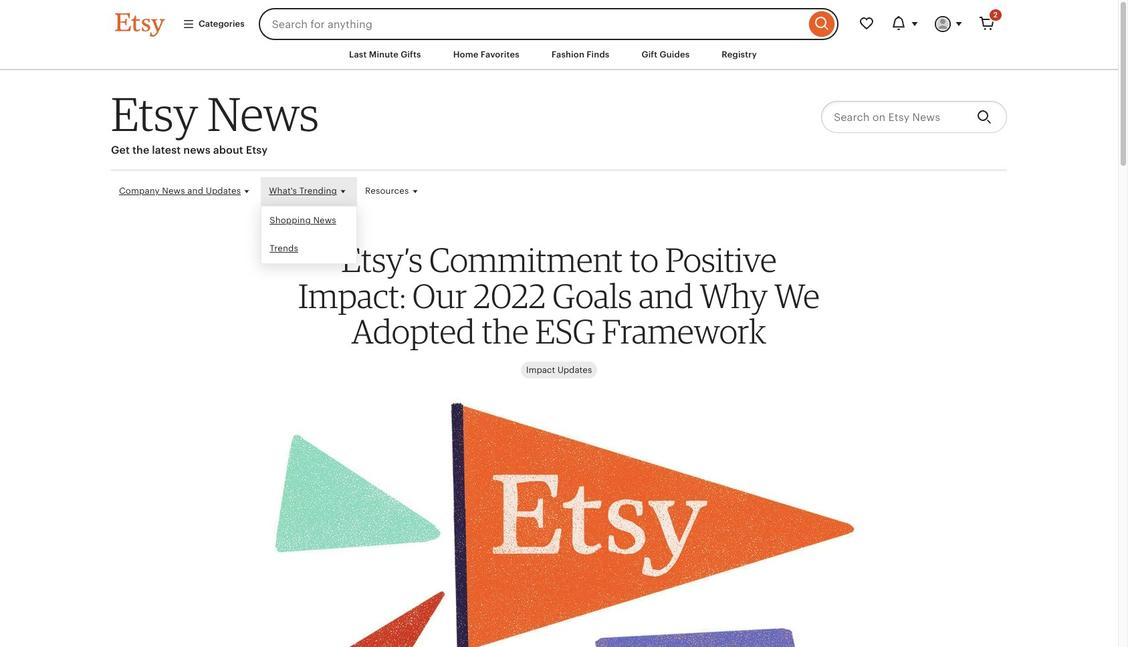 Task type: locate. For each thing, give the bounding box(es) containing it.
impact updates link
[[521, 362, 598, 379]]

updates down about
[[206, 186, 241, 196]]

and
[[188, 186, 203, 196], [639, 276, 693, 316]]

0 vertical spatial the
[[132, 144, 149, 157]]

what's
[[269, 186, 297, 196]]

news
[[207, 86, 319, 142], [162, 186, 185, 196], [313, 216, 336, 226]]

1 vertical spatial etsy
[[246, 144, 268, 157]]

0 horizontal spatial and
[[188, 186, 203, 196]]

menu bar
[[91, 40, 1028, 70]]

gift guides
[[642, 50, 690, 60]]

1 vertical spatial news
[[162, 186, 185, 196]]

last
[[349, 50, 367, 60]]

etsy
[[111, 86, 198, 142], [246, 144, 268, 157]]

the
[[132, 144, 149, 157], [482, 311, 529, 352]]

news inside etsy news get the latest news about etsy
[[207, 86, 319, 142]]

etsy right about
[[246, 144, 268, 157]]

updates right the impact
[[558, 365, 592, 375]]

0 vertical spatial etsy
[[111, 86, 198, 142]]

news for shopping
[[313, 216, 336, 226]]

1 vertical spatial updates
[[558, 365, 592, 375]]

1 horizontal spatial etsy
[[246, 144, 268, 157]]

gift guides link
[[632, 43, 700, 67]]

etsy up latest on the top left
[[111, 86, 198, 142]]

1 vertical spatial the
[[482, 311, 529, 352]]

the right the get
[[132, 144, 149, 157]]

impact
[[526, 365, 555, 375]]

0 horizontal spatial updates
[[206, 186, 241, 196]]

news right company on the top left of page
[[162, 186, 185, 196]]

and inside etsy's commitment to positive impact: our 2022 goals and why we adopted the esg framework
[[639, 276, 693, 316]]

0 horizontal spatial etsy
[[111, 86, 198, 142]]

1 horizontal spatial updates
[[558, 365, 592, 375]]

latest
[[152, 144, 181, 157]]

2 vertical spatial news
[[313, 216, 336, 226]]

the up the impact
[[482, 311, 529, 352]]

company news and updates link
[[111, 177, 261, 206]]

goals
[[553, 276, 632, 316]]

gifts
[[401, 50, 421, 60]]

what's trending
[[269, 186, 337, 196]]

esg
[[535, 311, 595, 352]]

0 vertical spatial news
[[207, 86, 319, 142]]

2
[[994, 11, 998, 19]]

impact updates
[[526, 365, 592, 375]]

trends
[[270, 244, 298, 254]]

0 horizontal spatial the
[[132, 144, 149, 157]]

registry
[[722, 50, 757, 60]]

menu bar containing last minute gifts
[[91, 40, 1028, 70]]

home
[[453, 50, 479, 60]]

None search field
[[259, 8, 839, 40]]

1 vertical spatial and
[[639, 276, 693, 316]]

updates
[[206, 186, 241, 196], [558, 365, 592, 375]]

categories button
[[173, 12, 255, 36]]

1 horizontal spatial and
[[639, 276, 693, 316]]

Search for anything text field
[[259, 8, 806, 40]]

0 vertical spatial and
[[188, 186, 203, 196]]

news down trending
[[313, 216, 336, 226]]

minute
[[369, 50, 399, 60]]

news up about
[[207, 86, 319, 142]]

2 link
[[971, 8, 1003, 40]]

1 horizontal spatial the
[[482, 311, 529, 352]]

etsy's
[[341, 240, 423, 280]]

0 vertical spatial updates
[[206, 186, 241, 196]]

shopping news link
[[262, 207, 357, 235]]

news for etsy
[[207, 86, 319, 142]]

impact:
[[298, 276, 406, 316]]

home favorites link
[[443, 43, 530, 67]]



Task type: describe. For each thing, give the bounding box(es) containing it.
framework
[[602, 311, 767, 352]]

positive
[[665, 240, 777, 280]]

commitment
[[429, 240, 623, 280]]

about
[[213, 144, 243, 157]]

we
[[775, 276, 820, 316]]

guides
[[660, 50, 690, 60]]

what's trending link
[[261, 177, 357, 206]]

our
[[413, 276, 467, 316]]

home favorites
[[453, 50, 520, 60]]

the inside etsy's commitment to positive impact: our 2022 goals and why we adopted the esg framework
[[482, 311, 529, 352]]

categories banner
[[91, 0, 1028, 40]]

last minute gifts link
[[339, 43, 431, 67]]

adopted
[[352, 311, 475, 352]]

none search field inside categories banner
[[259, 8, 839, 40]]

resources
[[365, 186, 409, 196]]

resources link
[[357, 177, 429, 206]]

etsy news get the latest news about etsy
[[111, 86, 319, 157]]

Search on Etsy News text field
[[821, 101, 967, 133]]

trends link
[[262, 235, 357, 263]]

company news and updates
[[119, 186, 241, 196]]

the inside etsy news get the latest news about etsy
[[132, 144, 149, 157]]

shopping
[[270, 216, 311, 226]]

gift
[[642, 50, 658, 60]]

favorites
[[481, 50, 520, 60]]

fashion
[[552, 50, 585, 60]]

last minute gifts
[[349, 50, 421, 60]]

news
[[184, 144, 211, 157]]

get
[[111, 144, 130, 157]]

registry link
[[712, 43, 767, 67]]

fashion finds link
[[542, 43, 620, 67]]

2022
[[474, 276, 546, 316]]

news for company
[[162, 186, 185, 196]]

etsy news link
[[111, 86, 319, 142]]

trending
[[299, 186, 337, 196]]

fashion finds
[[552, 50, 610, 60]]

categories
[[199, 19, 245, 29]]

etsy's commitment to positive impact: our 2022 goals and why we adopted the esg framework
[[298, 240, 820, 352]]

company
[[119, 186, 160, 196]]

to
[[630, 240, 659, 280]]

shopping news
[[270, 216, 336, 226]]

finds
[[587, 50, 610, 60]]

why
[[700, 276, 768, 316]]

image credit: jeannie phan / etsy image
[[258, 391, 860, 648]]



Task type: vqa. For each thing, say whether or not it's contained in the screenshot.
topmost Purchased item:
no



